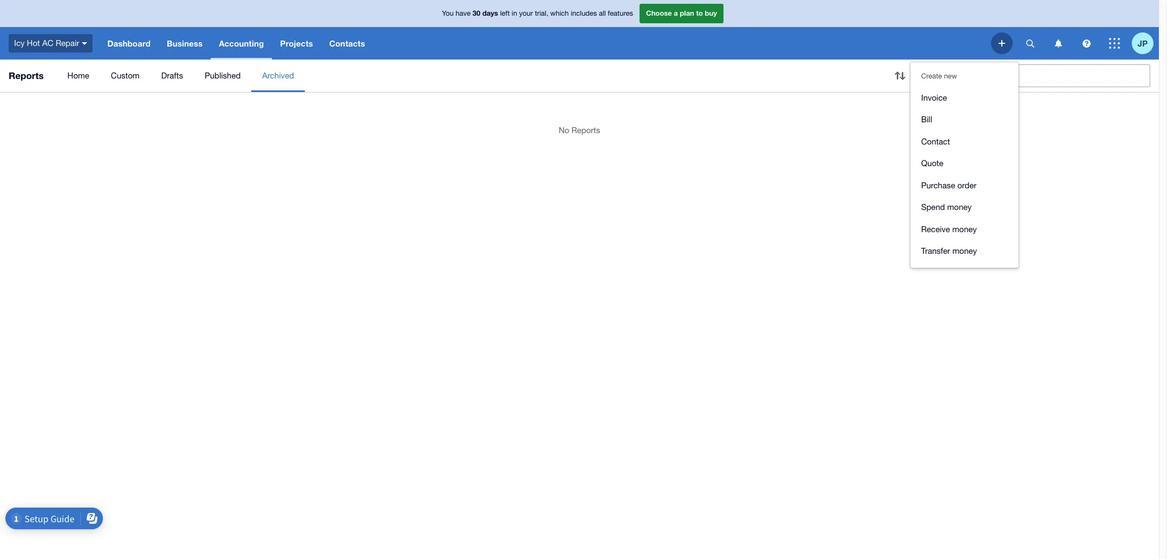 Task type: vqa. For each thing, say whether or not it's contained in the screenshot.
your
yes



Task type: locate. For each thing, give the bounding box(es) containing it.
have
[[456, 9, 471, 17]]

0 horizontal spatial reports
[[9, 70, 44, 81]]

svg image
[[1109, 38, 1120, 49], [1055, 39, 1062, 47], [1082, 39, 1091, 47]]

projects button
[[272, 27, 321, 60]]

accounting
[[219, 38, 264, 48]]

reports down "icy" at the left top
[[9, 70, 44, 81]]

custom
[[111, 71, 140, 80]]

accounting button
[[211, 27, 272, 60]]

navigation containing dashboard
[[99, 27, 991, 60]]

contact link
[[910, 131, 1019, 153]]

list box containing invoice
[[910, 62, 1019, 268]]

spend money
[[921, 203, 972, 212]]

menu
[[57, 60, 881, 92]]

features
[[608, 9, 633, 17]]

drafts link
[[150, 60, 194, 92]]

contacts button
[[321, 27, 373, 60]]

plan
[[680, 9, 694, 17]]

1 horizontal spatial reports
[[572, 126, 600, 135]]

icy hot ac repair button
[[0, 27, 99, 60]]

invoice link
[[910, 87, 1019, 109]]

navigation
[[99, 27, 991, 60]]

custom link
[[100, 60, 150, 92]]

spend money link
[[910, 197, 1019, 219]]

purchase
[[921, 181, 955, 190]]

choose a plan to buy
[[646, 9, 717, 17]]

contacts
[[329, 38, 365, 48]]

1 horizontal spatial svg image
[[1082, 39, 1091, 47]]

jp button
[[1132, 27, 1159, 60]]

banner containing jp
[[0, 0, 1159, 268]]

2 horizontal spatial svg image
[[1026, 39, 1034, 47]]

hot
[[27, 38, 40, 48]]

drafts
[[161, 71, 183, 80]]

money down purchase order link
[[947, 203, 972, 212]]

svg image
[[1026, 39, 1034, 47], [999, 40, 1005, 47], [82, 42, 87, 45]]

create new group
[[910, 82, 1019, 268]]

quote link
[[910, 153, 1019, 175]]

money down receive money link
[[953, 246, 977, 256]]

all
[[599, 9, 606, 17]]

None field
[[911, 64, 1150, 87]]

1 vertical spatial reports
[[572, 126, 600, 135]]

reports
[[9, 70, 44, 81], [572, 126, 600, 135]]

0 horizontal spatial svg image
[[1055, 39, 1062, 47]]

money down the spend money link
[[952, 224, 977, 234]]

bill link
[[910, 109, 1019, 131]]

2 vertical spatial money
[[953, 246, 977, 256]]

list box
[[910, 62, 1019, 268]]

choose
[[646, 9, 672, 17]]

1 vertical spatial money
[[952, 224, 977, 234]]

banner
[[0, 0, 1159, 268]]

archived
[[262, 71, 294, 80]]

0 horizontal spatial svg image
[[82, 42, 87, 45]]

money for receive money
[[952, 224, 977, 234]]

ac
[[42, 38, 53, 48]]

money for transfer money
[[953, 246, 977, 256]]

transfer money link
[[910, 240, 1019, 262]]

money
[[947, 203, 972, 212], [952, 224, 977, 234], [953, 246, 977, 256]]

0 vertical spatial money
[[947, 203, 972, 212]]

you
[[442, 9, 454, 17]]

invoice
[[921, 93, 947, 102]]

reports right no
[[572, 126, 600, 135]]



Task type: describe. For each thing, give the bounding box(es) containing it.
jp
[[1138, 38, 1148, 48]]

spend
[[921, 203, 945, 212]]

buy
[[705, 9, 717, 17]]

receive money link
[[910, 219, 1019, 240]]

create
[[921, 72, 942, 80]]

which
[[550, 9, 569, 17]]

icy hot ac repair
[[14, 38, 79, 48]]

quote
[[921, 159, 944, 168]]

2 horizontal spatial svg image
[[1109, 38, 1120, 49]]

contact
[[921, 137, 950, 146]]

dashboard
[[107, 38, 151, 48]]

projects
[[280, 38, 313, 48]]

1 horizontal spatial svg image
[[999, 40, 1005, 47]]

purchase order link
[[910, 175, 1019, 197]]

30
[[473, 9, 480, 17]]

a
[[674, 9, 678, 17]]

your
[[519, 9, 533, 17]]

repair
[[56, 38, 79, 48]]

purchase order
[[921, 181, 977, 190]]

bill
[[921, 115, 932, 124]]

create new
[[921, 72, 957, 80]]

business button
[[159, 27, 211, 60]]

home
[[67, 71, 89, 80]]

receive
[[921, 224, 950, 234]]

icy
[[14, 38, 25, 48]]

no
[[559, 126, 569, 135]]

Find a report text field
[[933, 65, 1150, 87]]

order
[[958, 181, 977, 190]]

days
[[482, 9, 498, 17]]

navigation inside banner
[[99, 27, 991, 60]]

in
[[512, 9, 517, 17]]

new
[[944, 72, 957, 80]]

svg image inside icy hot ac repair popup button
[[82, 42, 87, 45]]

includes
[[571, 9, 597, 17]]

trial,
[[535, 9, 548, 17]]

home link
[[57, 60, 100, 92]]

business
[[167, 38, 203, 48]]

published
[[205, 71, 241, 80]]

transfer money
[[921, 246, 977, 256]]

0 vertical spatial reports
[[9, 70, 44, 81]]

receive money
[[921, 224, 977, 234]]

you have 30 days left in your trial, which includes all features
[[442, 9, 633, 17]]

to
[[696, 9, 703, 17]]

archived link
[[251, 60, 305, 92]]

no reports
[[559, 126, 600, 135]]

menu containing home
[[57, 60, 881, 92]]

sort reports image
[[889, 65, 911, 87]]

published link
[[194, 60, 251, 92]]

money for spend money
[[947, 203, 972, 212]]

dashboard link
[[99, 27, 159, 60]]

left
[[500, 9, 510, 17]]

transfer
[[921, 246, 950, 256]]



